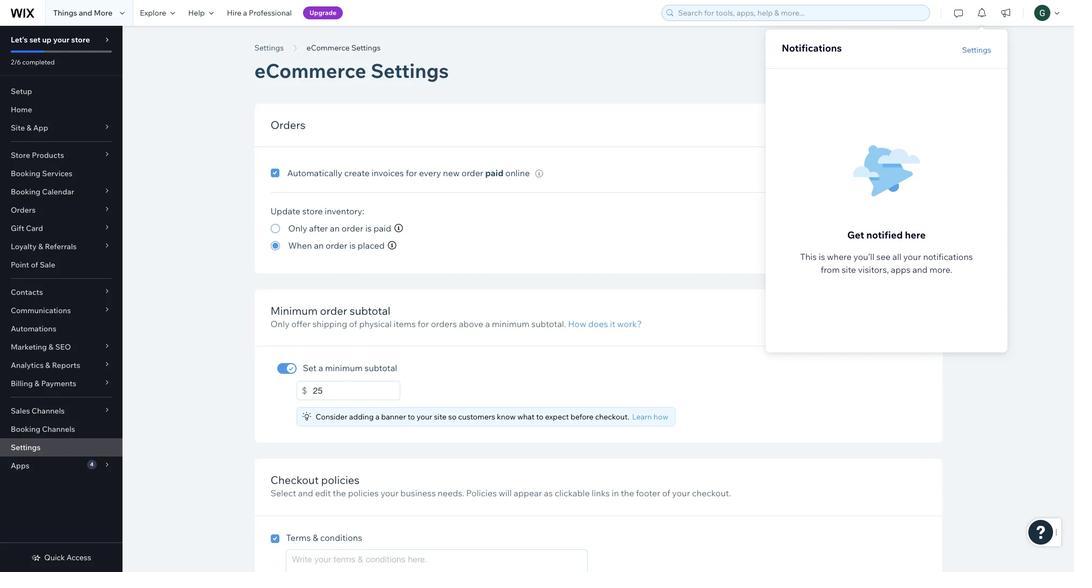 Task type: describe. For each thing, give the bounding box(es) containing it.
consider
[[316, 412, 348, 422]]

1 horizontal spatial settings link
[[249, 42, 289, 53]]

minimum
[[271, 304, 318, 318]]

items
[[394, 319, 416, 329]]

quick access
[[44, 553, 91, 563]]

site
[[11, 123, 25, 133]]

business
[[401, 488, 436, 499]]

settings inside "sidebar" element
[[11, 443, 41, 452]]

a right hire
[[243, 8, 247, 18]]

your inside this is where you'll see all your notifications from site visitors, apps and more.
[[903, 252, 921, 262]]

create
[[344, 168, 370, 178]]

physical
[[359, 319, 392, 329]]

offer
[[291, 319, 311, 329]]

you'll
[[854, 252, 875, 262]]

booking calendar button
[[0, 183, 123, 201]]

channels for sales channels
[[32, 406, 65, 416]]

marketing & seo button
[[0, 338, 123, 356]]

0 vertical spatial ecommerce
[[307, 43, 350, 53]]

what
[[517, 412, 535, 422]]

sidebar element
[[0, 26, 123, 572]]

subtotal inside minimum order subtotal only offer shipping of physical items for orders above a minimum subtotal. how does it work?
[[350, 304, 391, 318]]

booking services
[[11, 169, 72, 178]]

help
[[188, 8, 205, 18]]

1 vertical spatial ecommerce
[[254, 59, 366, 83]]

info tooltip image for when an order is placed
[[388, 241, 396, 250]]

only after an order is paid
[[288, 223, 391, 234]]

update store inventory:
[[271, 206, 364, 217]]

policies
[[466, 488, 497, 499]]

communications button
[[0, 301, 123, 320]]

booking channels link
[[0, 420, 123, 439]]

in
[[612, 488, 619, 499]]

after
[[309, 223, 328, 234]]

your left so
[[417, 412, 432, 422]]

4
[[90, 461, 94, 468]]

get notified here
[[847, 229, 926, 241]]

automations
[[11, 324, 56, 334]]

terms
[[286, 532, 311, 543]]

select
[[271, 488, 296, 499]]

online
[[505, 168, 530, 178]]

$
[[302, 386, 307, 396]]

order down only after an order is paid
[[326, 240, 347, 251]]

from
[[821, 264, 840, 275]]

& for loyalty
[[38, 242, 43, 252]]

let's set up your store
[[11, 35, 90, 45]]

customers
[[458, 412, 495, 422]]

Search for tools, apps, help & more... field
[[675, 5, 926, 20]]

quick
[[44, 553, 65, 563]]

1 vertical spatial settings link
[[0, 439, 123, 457]]

booking for booking services
[[11, 169, 40, 178]]

hire a professional link
[[220, 0, 298, 26]]

1 vertical spatial subtotal
[[365, 363, 397, 374]]

does
[[588, 319, 608, 329]]

booking for booking calendar
[[11, 187, 40, 197]]

all
[[893, 252, 902, 262]]

upgrade
[[310, 9, 337, 17]]

booking services link
[[0, 164, 123, 183]]

app
[[33, 123, 48, 133]]

new
[[443, 168, 460, 178]]

of inside the checkout policies select and edit the policies your business needs. policies will appear as clickable links in the footer of your checkout.
[[662, 488, 670, 499]]

store inside "sidebar" element
[[71, 35, 90, 45]]

site & app
[[11, 123, 48, 133]]

sale
[[40, 260, 55, 270]]

settings button
[[962, 45, 992, 55]]

info tooltip image for only after an order is paid
[[394, 224, 403, 233]]

order inside minimum order subtotal only offer shipping of physical items for orders above a minimum subtotal. how does it work?
[[320, 304, 347, 318]]

a right set
[[318, 363, 323, 374]]

booking for booking channels
[[11, 425, 40, 434]]

sales channels
[[11, 406, 65, 416]]

of inside "sidebar" element
[[31, 260, 38, 270]]

hire
[[227, 8, 241, 18]]

how
[[568, 319, 586, 329]]

home link
[[0, 100, 123, 119]]

order down inventory:
[[342, 223, 363, 234]]

when
[[288, 240, 312, 251]]

setup link
[[0, 82, 123, 100]]

& for terms
[[313, 532, 318, 543]]

before
[[571, 412, 594, 422]]

checkout. inside the checkout policies select and edit the policies your business needs. policies will appear as clickable links in the footer of your checkout.
[[692, 488, 731, 499]]

store products button
[[0, 146, 123, 164]]

payments
[[41, 379, 76, 389]]

gift
[[11, 224, 24, 233]]

orders
[[431, 319, 457, 329]]

notifications
[[923, 252, 973, 262]]

site & app button
[[0, 119, 123, 137]]

know
[[497, 412, 516, 422]]

communications
[[11, 306, 71, 315]]

home
[[11, 105, 32, 114]]

setup
[[11, 87, 32, 96]]

and inside this is where you'll see all your notifications from site visitors, apps and more.
[[913, 264, 928, 275]]

things
[[53, 8, 77, 18]]

products
[[32, 150, 64, 160]]

2/6 completed
[[11, 58, 55, 66]]

reports
[[52, 361, 80, 370]]

how does it work? link
[[568, 319, 642, 329]]

your right footer
[[672, 488, 690, 499]]

0 horizontal spatial paid
[[374, 223, 391, 234]]

1 the from the left
[[333, 488, 346, 499]]

it
[[610, 319, 615, 329]]

booking calendar
[[11, 187, 74, 197]]

of inside minimum order subtotal only offer shipping of physical items for orders above a minimum subtotal. how does it work?
[[349, 319, 357, 329]]

automations link
[[0, 320, 123, 338]]

footer
[[636, 488, 660, 499]]

will
[[499, 488, 512, 499]]

marketing & seo
[[11, 342, 71, 352]]

1 vertical spatial ecommerce settings
[[254, 59, 449, 83]]

site inside this is where you'll see all your notifications from site visitors, apps and more.
[[842, 264, 856, 275]]

things and more
[[53, 8, 112, 18]]

automatically
[[287, 168, 342, 178]]

& for site
[[27, 123, 31, 133]]

0 vertical spatial policies
[[321, 474, 360, 487]]

when an order is placed
[[288, 240, 385, 251]]

store products
[[11, 150, 64, 160]]

notifications
[[782, 42, 842, 54]]

visitors,
[[858, 264, 889, 275]]



Task type: vqa. For each thing, say whether or not it's contained in the screenshot.
Fri
no



Task type: locate. For each thing, give the bounding box(es) containing it.
& inside billing & payments dropdown button
[[35, 379, 39, 389]]

1 vertical spatial info tooltip image
[[388, 241, 396, 250]]

apps
[[11, 461, 29, 471]]

0 vertical spatial of
[[31, 260, 38, 270]]

info tooltip image
[[394, 224, 403, 233], [388, 241, 396, 250]]

learn
[[632, 412, 652, 422]]

the right edit
[[333, 488, 346, 499]]

clickable
[[555, 488, 590, 499]]

only up when
[[288, 223, 307, 234]]

expect
[[545, 412, 569, 422]]

& for analytics
[[45, 361, 50, 370]]

1 vertical spatial policies
[[348, 488, 379, 499]]

for
[[406, 168, 417, 178], [418, 319, 429, 329]]

0 vertical spatial settings link
[[249, 42, 289, 53]]

0 vertical spatial for
[[406, 168, 417, 178]]

0 horizontal spatial and
[[79, 8, 92, 18]]

minimum inside minimum order subtotal only offer shipping of physical items for orders above a minimum subtotal. how does it work?
[[492, 319, 530, 329]]

1 vertical spatial for
[[418, 319, 429, 329]]

policies right edit
[[348, 488, 379, 499]]

1 vertical spatial of
[[349, 319, 357, 329]]

point of sale
[[11, 260, 55, 270]]

as
[[544, 488, 553, 499]]

order right new in the left of the page
[[462, 168, 483, 178]]

upgrade button
[[303, 6, 343, 19]]

booking down sales
[[11, 425, 40, 434]]

ecommerce settings
[[307, 43, 381, 53], [254, 59, 449, 83]]

automatically create invoices for every new order paid online
[[287, 168, 530, 178]]

orders inside popup button
[[11, 205, 36, 215]]

your right up
[[53, 35, 69, 45]]

billing & payments button
[[0, 375, 123, 393]]

your right all
[[903, 252, 921, 262]]

shipping
[[312, 319, 347, 329]]

booking inside popup button
[[11, 187, 40, 197]]

booking down booking services
[[11, 187, 40, 197]]

contacts button
[[0, 283, 123, 301]]

placed
[[358, 240, 385, 251]]

point
[[11, 260, 29, 270]]

2 vertical spatial booking
[[11, 425, 40, 434]]

for inside minimum order subtotal only offer shipping of physical items for orders above a minimum subtotal. how does it work?
[[418, 319, 429, 329]]

calendar
[[42, 187, 74, 197]]

gift card
[[11, 224, 43, 233]]

Enter amount text field
[[313, 381, 400, 401]]

2 the from the left
[[621, 488, 634, 499]]

0 vertical spatial subtotal
[[350, 304, 391, 318]]

of left sale
[[31, 260, 38, 270]]

2 horizontal spatial and
[[913, 264, 928, 275]]

to right what
[[536, 412, 544, 422]]

learn how link
[[632, 412, 668, 422]]

1 horizontal spatial checkout.
[[692, 488, 731, 499]]

and right apps
[[913, 264, 928, 275]]

2 vertical spatial and
[[298, 488, 313, 499]]

0 vertical spatial paid
[[485, 168, 504, 178]]

terms & conditions
[[286, 532, 362, 543]]

1 vertical spatial orders
[[11, 205, 36, 215]]

& for marketing
[[49, 342, 53, 352]]

channels inside popup button
[[32, 406, 65, 416]]

for right items
[[418, 319, 429, 329]]

an down after
[[314, 240, 324, 251]]

channels
[[32, 406, 65, 416], [42, 425, 75, 434]]

paid up placed
[[374, 223, 391, 234]]

policies up edit
[[321, 474, 360, 487]]

only down the minimum at the bottom
[[271, 319, 290, 329]]

1 horizontal spatial for
[[418, 319, 429, 329]]

1 horizontal spatial minimum
[[492, 319, 530, 329]]

is left placed
[[349, 240, 356, 251]]

subtotal up enter amount text box
[[365, 363, 397, 374]]

loyalty & referrals
[[11, 242, 77, 252]]

loyalty
[[11, 242, 37, 252]]

1 booking from the top
[[11, 169, 40, 178]]

only inside minimum order subtotal only offer shipping of physical items for orders above a minimum subtotal. how does it work?
[[271, 319, 290, 329]]

of right footer
[[662, 488, 670, 499]]

0 vertical spatial minimum
[[492, 319, 530, 329]]

get
[[847, 229, 864, 241]]

0 vertical spatial store
[[71, 35, 90, 45]]

1 vertical spatial site
[[434, 412, 447, 422]]

loyalty & referrals button
[[0, 238, 123, 256]]

0 vertical spatial only
[[288, 223, 307, 234]]

0 horizontal spatial minimum
[[325, 363, 363, 374]]

minimum up enter amount text box
[[325, 363, 363, 374]]

a right above
[[485, 319, 490, 329]]

only
[[288, 223, 307, 234], [271, 319, 290, 329]]

adding
[[349, 412, 374, 422]]

1 horizontal spatial to
[[536, 412, 544, 422]]

0 vertical spatial an
[[330, 223, 340, 234]]

1 vertical spatial minimum
[[325, 363, 363, 374]]

set a minimum subtotal
[[303, 363, 397, 374]]

& right billing
[[35, 379, 39, 389]]

explore
[[140, 8, 166, 18]]

& inside site & app popup button
[[27, 123, 31, 133]]

order up the shipping
[[320, 304, 347, 318]]

1 horizontal spatial the
[[621, 488, 634, 499]]

0 vertical spatial is
[[365, 223, 372, 234]]

paid left online
[[485, 168, 504, 178]]

your left business
[[381, 488, 399, 499]]

is inside this is where you'll see all your notifications from site visitors, apps and more.
[[819, 252, 825, 262]]

an right after
[[330, 223, 340, 234]]

edit
[[315, 488, 331, 499]]

appear
[[514, 488, 542, 499]]

& inside marketing & seo popup button
[[49, 342, 53, 352]]

and down checkout
[[298, 488, 313, 499]]

is up placed
[[365, 223, 372, 234]]

1 vertical spatial an
[[314, 240, 324, 251]]

2/6
[[11, 58, 21, 66]]

analytics
[[11, 361, 44, 370]]

0 vertical spatial orders
[[271, 118, 306, 132]]

banner
[[381, 412, 406, 422]]

2 horizontal spatial of
[[662, 488, 670, 499]]

0 vertical spatial checkout.
[[595, 412, 630, 422]]

1 vertical spatial only
[[271, 319, 290, 329]]

store down things and more
[[71, 35, 90, 45]]

billing & payments
[[11, 379, 76, 389]]

0 horizontal spatial checkout.
[[595, 412, 630, 422]]

to right banner
[[408, 412, 415, 422]]

above
[[459, 319, 483, 329]]

& inside "analytics & reports" dropdown button
[[45, 361, 50, 370]]

0 vertical spatial info tooltip image
[[394, 224, 403, 233]]

1 vertical spatial store
[[302, 206, 323, 217]]

1 horizontal spatial store
[[302, 206, 323, 217]]

subtotal up the physical
[[350, 304, 391, 318]]

channels up booking channels
[[32, 406, 65, 416]]

your inside "sidebar" element
[[53, 35, 69, 45]]

1 horizontal spatial is
[[365, 223, 372, 234]]

1 to from the left
[[408, 412, 415, 422]]

where
[[827, 252, 852, 262]]

0 vertical spatial and
[[79, 8, 92, 18]]

services
[[42, 169, 72, 178]]

professional
[[249, 8, 292, 18]]

0 horizontal spatial the
[[333, 488, 346, 499]]

& right site
[[27, 123, 31, 133]]

and inside the checkout policies select and edit the policies your business needs. policies will appear as clickable links in the footer of your checkout.
[[298, 488, 313, 499]]

billing
[[11, 379, 33, 389]]

1 horizontal spatial an
[[330, 223, 340, 234]]

& left reports
[[45, 361, 50, 370]]

help button
[[182, 0, 220, 26]]

paid
[[485, 168, 504, 178], [374, 223, 391, 234]]

1 horizontal spatial and
[[298, 488, 313, 499]]

0 horizontal spatial an
[[314, 240, 324, 251]]

booking
[[11, 169, 40, 178], [11, 187, 40, 197], [11, 425, 40, 434]]

order
[[462, 168, 483, 178], [342, 223, 363, 234], [326, 240, 347, 251], [320, 304, 347, 318]]

update
[[271, 206, 300, 217]]

channels down sales channels popup button
[[42, 425, 75, 434]]

2 vertical spatial of
[[662, 488, 670, 499]]

store
[[71, 35, 90, 45], [302, 206, 323, 217]]

booking channels
[[11, 425, 75, 434]]

1 vertical spatial and
[[913, 264, 928, 275]]

& right 'loyalty'
[[38, 242, 43, 252]]

1 vertical spatial checkout.
[[692, 488, 731, 499]]

contacts
[[11, 288, 43, 297]]

0 vertical spatial booking
[[11, 169, 40, 178]]

orders
[[271, 118, 306, 132], [11, 205, 36, 215]]

1 horizontal spatial paid
[[485, 168, 504, 178]]

0 horizontal spatial is
[[349, 240, 356, 251]]

0 vertical spatial ecommerce settings
[[307, 43, 381, 53]]

1 vertical spatial is
[[349, 240, 356, 251]]

1 horizontal spatial site
[[842, 264, 856, 275]]

point of sale link
[[0, 256, 123, 274]]

site left so
[[434, 412, 447, 422]]

booking down store
[[11, 169, 40, 178]]

this is where you'll see all your notifications from site visitors, apps and more.
[[800, 252, 973, 275]]

work?
[[617, 319, 642, 329]]

policies
[[321, 474, 360, 487], [348, 488, 379, 499]]

0 horizontal spatial site
[[434, 412, 447, 422]]

settings link down booking channels
[[0, 439, 123, 457]]

apps
[[891, 264, 911, 275]]

0 horizontal spatial to
[[408, 412, 415, 422]]

settings
[[254, 43, 284, 53], [351, 43, 381, 53], [962, 45, 992, 55], [371, 59, 449, 83], [11, 443, 41, 452]]

hire a professional
[[227, 8, 292, 18]]

is right this in the top of the page
[[819, 252, 825, 262]]

1 horizontal spatial of
[[349, 319, 357, 329]]

minimum order subtotal only offer shipping of physical items for orders above a minimum subtotal. how does it work?
[[271, 304, 642, 329]]

set
[[303, 363, 317, 374]]

minimum left subtotal.
[[492, 319, 530, 329]]

2 horizontal spatial is
[[819, 252, 825, 262]]

notified
[[867, 229, 903, 241]]

a inside minimum order subtotal only offer shipping of physical items for orders above a minimum subtotal. how does it work?
[[485, 319, 490, 329]]

info tooltip image
[[535, 170, 543, 178]]

2 vertical spatial is
[[819, 252, 825, 262]]

more.
[[930, 264, 953, 275]]

1 vertical spatial booking
[[11, 187, 40, 197]]

links
[[592, 488, 610, 499]]

& right terms
[[313, 532, 318, 543]]

& for billing
[[35, 379, 39, 389]]

1 vertical spatial paid
[[374, 223, 391, 234]]

more
[[94, 8, 112, 18]]

this
[[800, 252, 817, 262]]

of left the physical
[[349, 319, 357, 329]]

& inside loyalty & referrals "dropdown button"
[[38, 242, 43, 252]]

0 vertical spatial site
[[842, 264, 856, 275]]

0 horizontal spatial settings link
[[0, 439, 123, 457]]

is
[[365, 223, 372, 234], [349, 240, 356, 251], [819, 252, 825, 262]]

settings link down professional
[[249, 42, 289, 53]]

1 vertical spatial channels
[[42, 425, 75, 434]]

and
[[79, 8, 92, 18], [913, 264, 928, 275], [298, 488, 313, 499]]

0 horizontal spatial for
[[406, 168, 417, 178]]

quick access button
[[31, 553, 91, 563]]

a right the adding
[[375, 412, 380, 422]]

the right in
[[621, 488, 634, 499]]

0 horizontal spatial of
[[31, 260, 38, 270]]

orders button
[[0, 201, 123, 219]]

& left seo
[[49, 342, 53, 352]]

for left every
[[406, 168, 417, 178]]

inventory:
[[325, 206, 364, 217]]

1 horizontal spatial orders
[[271, 118, 306, 132]]

site down the where
[[842, 264, 856, 275]]

of
[[31, 260, 38, 270], [349, 319, 357, 329], [662, 488, 670, 499]]

2 to from the left
[[536, 412, 544, 422]]

checkout.
[[595, 412, 630, 422], [692, 488, 731, 499]]

channels for booking channels
[[42, 425, 75, 434]]

and left more
[[79, 8, 92, 18]]

see
[[877, 252, 891, 262]]

marketing
[[11, 342, 47, 352]]

2 booking from the top
[[11, 187, 40, 197]]

0 horizontal spatial orders
[[11, 205, 36, 215]]

3 booking from the top
[[11, 425, 40, 434]]

0 vertical spatial channels
[[32, 406, 65, 416]]

how
[[654, 412, 668, 422]]

so
[[448, 412, 457, 422]]

every
[[419, 168, 441, 178]]

0 horizontal spatial store
[[71, 35, 90, 45]]

store up after
[[302, 206, 323, 217]]



